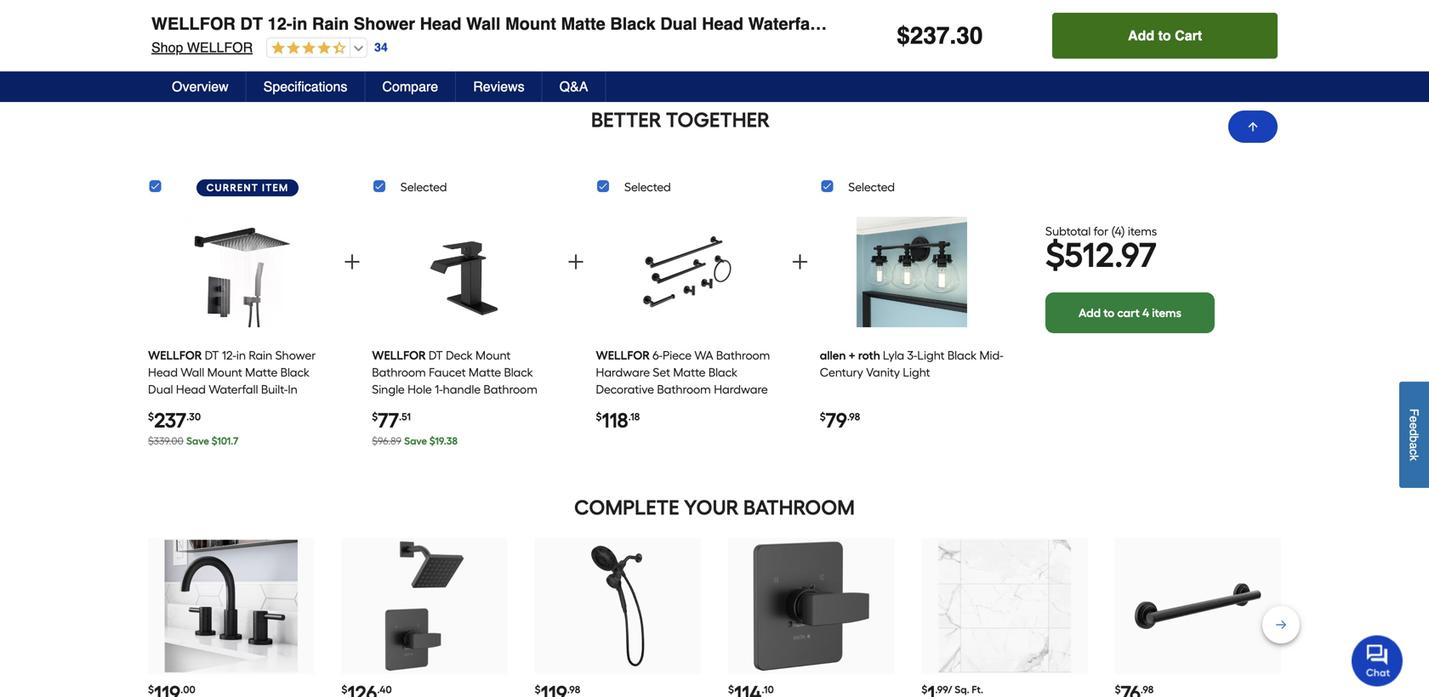 Task type: vqa. For each thing, say whether or not it's contained in the screenshot.
2- to the right
yes



Task type: locate. For each thing, give the bounding box(es) containing it.
0 vertical spatial dual
[[660, 14, 697, 34]]

2 plus image from the left
[[566, 252, 586, 272]]

waterfall
[[748, 14, 820, 34], [209, 383, 258, 397]]

allen + roth harlow matte black widespread 2-handle watersense bathroom sink faucet with drain image
[[165, 540, 298, 673]]

12- right |
[[268, 14, 292, 34]]

$
[[897, 22, 910, 49], [1046, 235, 1065, 276], [148, 411, 154, 423], [372, 411, 378, 423], [596, 411, 602, 423], [820, 411, 826, 423], [212, 435, 217, 448], [429, 435, 435, 448], [148, 684, 154, 697], [342, 684, 347, 697], [535, 684, 541, 697], [728, 684, 734, 697], [922, 684, 928, 697], [1115, 684, 1121, 697]]

satori statuario 12-in x 24-in polished porcelain marble look floor and wall tile (1.93-sq. ft/ piece) image
[[938, 540, 1071, 673]]

with
[[1079, 14, 1113, 34], [273, 400, 296, 414], [437, 400, 460, 414], [616, 400, 640, 414]]

79
[[826, 409, 847, 433]]

wall up reviews
[[466, 14, 501, 34]]

to inside add to cart 4 items link
[[1104, 306, 1115, 320]]

built-
[[824, 14, 868, 34], [261, 383, 288, 397]]

valve up $339.00 save $ 101.7 on the bottom of the page
[[193, 417, 222, 431]]

to inside add to cart button
[[1159, 28, 1171, 43]]

237 for .30
[[154, 409, 186, 433]]

specifications button
[[246, 71, 365, 102]]

1 vertical spatial in
[[236, 349, 246, 363]]

save inside 77 list item
[[404, 435, 427, 448]]

toilet
[[700, 400, 728, 414]]

.98 inside $ 79 .98
[[847, 411, 860, 423]]

1 horizontal spatial .98
[[847, 411, 860, 423]]

set
[[653, 366, 671, 380], [596, 400, 614, 414]]

0 horizontal spatial in
[[236, 349, 246, 363]]

plus image for 237
[[342, 252, 362, 272]]

0 horizontal spatial plus image
[[342, 252, 362, 272]]

included up 101.7
[[225, 417, 272, 431]]

1 vertical spatial 2-
[[299, 400, 309, 414]]

arrow up image
[[1247, 120, 1260, 134]]

(
[[1112, 224, 1115, 239]]

1 horizontal spatial valve
[[1239, 14, 1282, 34]]

.98
[[847, 411, 860, 423], [567, 684, 580, 697], [1141, 684, 1154, 697]]

dt
[[240, 14, 263, 34], [205, 349, 219, 363], [429, 349, 443, 363]]

0 horizontal spatial diverter
[[148, 417, 190, 431]]

4 for add to cart 4 items
[[1143, 306, 1150, 320]]

1 vertical spatial mount
[[476, 349, 511, 363]]

black inside 6-piece wa bathroom hardware set matte black decorative bathroom hardware set with towel bar, toilet paper holder, towel ring and robe hook
[[709, 366, 738, 380]]

save down .30
[[186, 435, 209, 448]]

better together heading
[[146, 106, 1215, 134]]

1 vertical spatial built-
[[261, 383, 288, 397]]

1 vertical spatial add
[[1079, 306, 1101, 320]]

12- down wellfor dt 12-in rain shower head wall mount matte black dual head waterfall built-in shower faucet system with 2-way diverter valve included image
[[222, 349, 236, 363]]

1 horizontal spatial diverter
[[1170, 14, 1234, 34]]

0 vertical spatial built-
[[824, 14, 868, 34]]

12-
[[268, 14, 292, 34], [222, 349, 236, 363]]

wellfor left "model"
[[151, 14, 236, 34]]

1 plus image from the left
[[342, 252, 362, 272]]

# right the "item"
[[173, 21, 179, 35]]

1 vertical spatial valve
[[193, 417, 222, 431]]

heart outline image
[[401, 41, 421, 61]]

faucet up $339.00 save $ 101.7 on the bottom of the page
[[192, 400, 229, 414]]

0 vertical spatial wall
[[466, 14, 501, 34]]

wellfor inside 77 list item
[[372, 349, 426, 363]]

mount up handle
[[476, 349, 511, 363]]

2 horizontal spatial to
[[1180, 26, 1190, 39]]

save inside 237 list item
[[186, 435, 209, 448]]

in inside dt 12-in rain shower head wall mount matte black dual head waterfall built-in shower faucet system with 2-way diverter valve included
[[288, 383, 298, 397]]

included
[[1287, 14, 1357, 34], [225, 417, 272, 431]]

subtotal for ( 4 ) items $ 512 .97
[[1046, 224, 1157, 276]]

light right lyla
[[918, 349, 945, 363]]

1 horizontal spatial add
[[1128, 28, 1155, 43]]

19.38
[[435, 435, 458, 448]]

.98 for the moen magnetix engage matte black dual/combo shower head 2.5-gpm (9.5-lpm) image
[[567, 684, 580, 697]]

2 save from the left
[[404, 435, 427, 448]]

with inside 6-piece wa bathroom hardware set matte black decorative bathroom hardware set with towel bar, toilet paper holder, towel ring and robe hook
[[616, 400, 640, 414]]

1 # from the left
[[173, 21, 179, 35]]

dt inside dt 12-in rain shower head wall mount matte black dual head waterfall built-in shower faucet system with 2-way diverter valve included
[[205, 349, 219, 363]]

dual inside dt 12-in rain shower head wall mount matte black dual head waterfall built-in shower faucet system with 2-way diverter valve included
[[148, 383, 173, 397]]

2 selected from the left
[[625, 180, 671, 194]]

shop
[[151, 40, 183, 55], [146, 43, 178, 59]]

hardware up decorative
[[596, 366, 650, 380]]

dt inside the dt deck mount bathroom faucet matte black single hole 1-handle bathroom sink faucet with deck plate
[[429, 349, 443, 363]]

dt for 77
[[429, 349, 443, 363]]

4 for subtotal for ( 4 ) items $ 512 .97
[[1115, 224, 1122, 239]]

to right it
[[1159, 28, 1171, 43]]

wellfor up .30
[[148, 349, 202, 363]]

0 vertical spatial mount
[[505, 14, 556, 34]]

back
[[1152, 26, 1177, 39]]

0 horizontal spatial dual
[[148, 383, 173, 397]]

0 vertical spatial 12-
[[268, 14, 292, 34]]

and
[[698, 417, 720, 431]]

0 horizontal spatial .98
[[567, 684, 580, 697]]

0 vertical spatial hardware
[[596, 366, 650, 380]]

f e e d b a c k
[[1408, 409, 1421, 461]]

1 vertical spatial towel
[[637, 417, 668, 431]]

wellfor
[[151, 14, 236, 34], [187, 40, 253, 55], [182, 43, 248, 59], [148, 349, 202, 363], [372, 349, 426, 363], [596, 349, 650, 363]]

0 vertical spatial set
[[653, 366, 671, 380]]

0 vertical spatial waterfall
[[748, 14, 820, 34]]

0 horizontal spatial way
[[309, 400, 332, 414]]

model
[[237, 21, 269, 35]]

item
[[262, 182, 289, 194]]

#
[[173, 21, 179, 35], [272, 21, 279, 35]]

$ 118 .18
[[596, 409, 640, 433]]

mount up 101.7
[[207, 366, 242, 380]]

diverter
[[1170, 14, 1234, 34], [148, 417, 190, 431]]

included right of
[[1287, 14, 1357, 34]]

0 horizontal spatial set
[[596, 400, 614, 414]]

1 vertical spatial items
[[1152, 306, 1182, 320]]

3 plus image from the left
[[790, 252, 810, 272]]

2 horizontal spatial selected
[[849, 180, 895, 194]]

items right )
[[1128, 224, 1157, 239]]

4968492
[[179, 21, 226, 35]]

2 horizontal spatial .98
[[1141, 684, 1154, 697]]

0 vertical spatial 2-
[[1118, 14, 1133, 34]]

1 vertical spatial wall
[[181, 366, 204, 380]]

0 vertical spatial 4
[[1115, 224, 1122, 239]]

plus image
[[342, 252, 362, 272], [566, 252, 586, 272], [790, 252, 810, 272]]

0 vertical spatial way
[[1133, 14, 1165, 34]]

$ inside $ 77 .51
[[372, 411, 378, 423]]

e up b
[[1408, 423, 1421, 430]]

0 horizontal spatial built-
[[261, 383, 288, 397]]

allen
[[820, 349, 846, 363]]

0 horizontal spatial 12-
[[222, 349, 236, 363]]

better
[[591, 108, 662, 132]]

set up the holder,
[[596, 400, 614, 414]]

add
[[1128, 28, 1155, 43], [1079, 306, 1101, 320]]

237 inside list item
[[154, 409, 186, 433]]

.
[[950, 22, 957, 49]]

add inside button
[[1128, 28, 1155, 43]]

bathroom inside heading
[[744, 496, 855, 520]]

save
[[186, 435, 209, 448], [404, 435, 427, 448]]

3 selected from the left
[[849, 180, 895, 194]]

in inside dt 12-in rain shower head wall mount matte black dual head waterfall built-in shower faucet system with 2-way diverter valve included
[[236, 349, 246, 363]]

chat invite button image
[[1352, 635, 1404, 687]]

2 horizontal spatial dt
[[429, 349, 443, 363]]

0 horizontal spatial 237
[[154, 409, 186, 433]]

4 right cart
[[1143, 306, 1150, 320]]

shower
[[354, 14, 415, 34], [888, 14, 949, 34], [275, 349, 316, 363], [148, 400, 189, 414]]

0 horizontal spatial dt
[[205, 349, 219, 363]]

new,
[[964, 26, 989, 39]]

0 horizontal spatial rain
[[249, 349, 272, 363]]

2-
[[1118, 14, 1133, 34], [299, 400, 309, 414]]

1 vertical spatial 12-
[[222, 349, 236, 363]]

1 vertical spatial included
[[225, 417, 272, 431]]

wellfor down 4968492
[[182, 43, 248, 59]]

set down 6-
[[653, 366, 671, 380]]

b
[[1408, 436, 1421, 443]]

0 vertical spatial system
[[1014, 14, 1074, 34]]

1 vertical spatial deck
[[463, 400, 490, 414]]

wall up .30
[[181, 366, 204, 380]]

q&a button
[[543, 71, 606, 102]]

0 vertical spatial items
[[1128, 224, 1157, 239]]

1 vertical spatial 237
[[154, 409, 186, 433]]

to for add to cart
[[1159, 28, 1171, 43]]

e up d
[[1408, 416, 1421, 423]]

1 horizontal spatial save
[[404, 435, 427, 448]]

0 horizontal spatial system
[[231, 400, 270, 414]]

e
[[1408, 416, 1421, 423], [1408, 423, 1421, 430]]

save down .51
[[404, 435, 427, 448]]

4 right for on the top
[[1115, 224, 1122, 239]]

1 horizontal spatial #
[[272, 21, 279, 35]]

of
[[1233, 26, 1243, 39]]

delta modern matte black 1-handle single function square shower faucet image
[[358, 540, 491, 673]]

1 horizontal spatial selected
[[625, 180, 671, 194]]

learn more
[[942, 43, 1003, 56]]

items right cart
[[1152, 306, 1182, 320]]

black inside the dt deck mount bathroom faucet matte black single hole 1-handle bathroom sink faucet with deck plate
[[504, 366, 533, 380]]

k
[[1408, 455, 1421, 461]]

towel left ring
[[637, 417, 668, 431]]

learn
[[942, 43, 972, 56]]

1 vertical spatial rain
[[249, 349, 272, 363]]

1 vertical spatial system
[[231, 400, 270, 414]]

2- inside dt 12-in rain shower head wall mount matte black dual head waterfall built-in shower faucet system with 2-way diverter valve included
[[299, 400, 309, 414]]

wellfor 6-piece wa bathroom hardware set matte black decorative bathroom hardware set with towel bar, toilet paper holder, towel ring and robe hook image
[[633, 210, 744, 334]]

1 vertical spatial way
[[309, 400, 332, 414]]

save for 77
[[404, 435, 427, 448]]

wall
[[466, 14, 501, 34], [181, 366, 204, 380]]

1 vertical spatial diverter
[[148, 417, 190, 431]]

0 horizontal spatial add
[[1079, 306, 1101, 320]]

deck up handle
[[446, 349, 473, 363]]

$ 79 .98
[[820, 409, 860, 433]]

0 vertical spatial light
[[918, 349, 945, 363]]

1 vertical spatial light
[[903, 366, 930, 380]]

light
[[918, 349, 945, 363], [903, 366, 930, 380]]

valve
[[1239, 14, 1282, 34], [193, 417, 222, 431]]

light down 3-
[[903, 366, 930, 380]]

allen + roth lyla 3-light black mid-century vanity light image
[[857, 210, 968, 334]]

.97
[[1115, 235, 1157, 276]]

diverter inside dt 12-in rain shower head wall mount matte black dual head waterfall built-in shower faucet system with 2-way diverter valve included
[[148, 417, 190, 431]]

towel right .18
[[642, 400, 673, 414]]

1 vertical spatial in
[[288, 383, 298, 397]]

1 horizontal spatial rain
[[312, 14, 349, 34]]

4 inside subtotal for ( 4 ) items $ 512 .97
[[1115, 224, 1122, 239]]

0 vertical spatial deck
[[446, 349, 473, 363]]

79 list item
[[820, 204, 1004, 457]]

matte inside 6-piece wa bathroom hardware set matte black decorative bathroom hardware set with towel bar, toilet paper holder, towel ring and robe hook
[[673, 366, 706, 380]]

1 horizontal spatial to
[[1159, 28, 1171, 43]]

237
[[910, 22, 950, 49], [154, 409, 186, 433]]

3-
[[908, 349, 918, 363]]

vanity
[[866, 366, 900, 380]]

1 horizontal spatial plus image
[[566, 252, 586, 272]]

faucet up 1-
[[429, 366, 466, 380]]

save for 237
[[186, 435, 209, 448]]

1 vertical spatial waterfall
[[209, 383, 258, 397]]

mount inside dt 12-in rain shower head wall mount matte black dual head waterfall built-in shower faucet system with 2-way diverter valve included
[[207, 366, 242, 380]]

rain
[[312, 14, 349, 34], [249, 349, 272, 363]]

)
[[1122, 224, 1125, 239]]

$ inside $ 237 .30
[[148, 411, 154, 423]]

faucet up more
[[954, 14, 1009, 34]]

in left 803s12mb
[[292, 14, 307, 34]]

1 vertical spatial 4
[[1143, 306, 1150, 320]]

1 save from the left
[[186, 435, 209, 448]]

wellfor up single at the bottom
[[372, 349, 426, 363]]

.00
[[181, 684, 196, 697]]

f
[[1408, 409, 1421, 416]]

single
[[372, 383, 405, 397]]

$ 237 .30
[[148, 409, 201, 433]]

wall inside dt 12-in rain shower head wall mount matte black dual head waterfall built-in shower faucet system with 2-way diverter valve included
[[181, 366, 204, 380]]

moen magnetix engage matte black dual/combo shower head 2.5-gpm (9.5-lpm) image
[[552, 540, 685, 673]]

1 horizontal spatial set
[[653, 366, 671, 380]]

$339.00
[[148, 435, 184, 448]]

0 horizontal spatial wall
[[181, 366, 204, 380]]

wa
[[695, 349, 714, 363]]

valve inside dt 12-in rain shower head wall mount matte black dual head waterfall built-in shower faucet system with 2-way diverter valve included
[[193, 417, 222, 431]]

1 vertical spatial dual
[[148, 383, 173, 397]]

lyla 3-light black mid- century vanity light
[[820, 349, 1004, 380]]

2- left sink
[[299, 400, 309, 414]]

1 horizontal spatial included
[[1287, 14, 1357, 34]]

add for add to cart 4 items
[[1079, 306, 1101, 320]]

valve right the free
[[1239, 14, 1282, 34]]

ft.
[[972, 684, 984, 697]]

237 list item
[[148, 204, 332, 457]]

items
[[1128, 224, 1157, 239], [1152, 306, 1182, 320]]

4.4 stars image
[[267, 41, 346, 57], [262, 43, 341, 59]]

wellfor dt deck mount bathroom faucet matte black single hole 1-handle bathroom sink faucet with deck plate image
[[409, 210, 520, 334]]

$ inside $ 79 .98
[[820, 411, 826, 423]]

2 horizontal spatial plus image
[[790, 252, 810, 272]]

rain inside dt 12-in rain shower head wall mount matte black dual head waterfall built-in shower faucet system with 2-way diverter valve included
[[249, 349, 272, 363]]

1 horizontal spatial 237
[[910, 22, 950, 49]]

0 horizontal spatial in
[[288, 383, 298, 397]]

0 horizontal spatial to
[[1104, 306, 1115, 320]]

.51
[[399, 411, 411, 423]]

to left cart
[[1104, 306, 1115, 320]]

0 horizontal spatial waterfall
[[209, 383, 258, 397]]

head
[[420, 14, 462, 34], [702, 14, 744, 34], [148, 366, 178, 380], [176, 383, 206, 397]]

wellfor up decorative
[[596, 349, 650, 363]]

wellfor down |
[[187, 40, 253, 55]]

237 for .
[[910, 22, 950, 49]]

512
[[1065, 235, 1115, 276]]

in down wellfor dt 12-in rain shower head wall mount matte black dual head waterfall built-in shower faucet system with 2-way diverter valve included image
[[236, 349, 246, 363]]

in
[[868, 14, 883, 34], [288, 383, 298, 397]]

bathroom
[[716, 349, 770, 363], [372, 366, 426, 380], [484, 383, 538, 397], [657, 383, 711, 397], [744, 496, 855, 520]]

4
[[1115, 224, 1122, 239], [1143, 306, 1150, 320]]

complete your bathroom heading
[[146, 491, 1283, 525]]

1 horizontal spatial built-
[[824, 14, 868, 34]]

0 horizontal spatial valve
[[193, 417, 222, 431]]

1 horizontal spatial system
[[1014, 14, 1074, 34]]

deck down handle
[[463, 400, 490, 414]]

0 vertical spatial rain
[[312, 14, 349, 34]]

2 vertical spatial mount
[[207, 366, 242, 380]]

with inside the dt deck mount bathroom faucet matte black single hole 1-handle bathroom sink faucet with deck plate
[[437, 400, 460, 414]]

plus image for 77
[[566, 252, 586, 272]]

matte inside dt 12-in rain shower head wall mount matte black dual head waterfall built-in shower faucet system with 2-way diverter valve included
[[245, 366, 278, 380]]

dt deck mount bathroom faucet matte black single hole 1-handle bathroom sink faucet with deck plate
[[372, 349, 538, 414]]

to left "us" at the top of page
[[1180, 26, 1190, 39]]

0 vertical spatial in
[[292, 14, 307, 34]]

0 horizontal spatial 2-
[[299, 400, 309, 414]]

1 selected from the left
[[401, 180, 447, 194]]

$ 77 .51
[[372, 409, 411, 433]]

hardware up the "paper"
[[714, 383, 768, 397]]

piece
[[663, 349, 692, 363]]

0 vertical spatial diverter
[[1170, 14, 1234, 34]]

1 horizontal spatial wall
[[466, 14, 501, 34]]

2- right the or
[[1118, 14, 1133, 34]]

0 vertical spatial add
[[1128, 28, 1155, 43]]

system inside dt 12-in rain shower head wall mount matte black dual head waterfall built-in shower faucet system with 2-way diverter valve included
[[231, 400, 270, 414]]

mount up the reviews button
[[505, 14, 556, 34]]

0 horizontal spatial #
[[173, 21, 179, 35]]

0 horizontal spatial save
[[186, 435, 209, 448]]

0 vertical spatial towel
[[642, 400, 673, 414]]

waterfall inside dt 12-in rain shower head wall mount matte black dual head waterfall built-in shower faucet system with 2-way diverter valve included
[[209, 383, 258, 397]]

12- inside dt 12-in rain shower head wall mount matte black dual head waterfall built-in shower faucet system with 2-way diverter valve included
[[222, 349, 236, 363]]

# right "model"
[[272, 21, 279, 35]]

1 horizontal spatial 4
[[1143, 306, 1150, 320]]

wellfor dt 12-in rain shower head wall mount matte black dual head waterfall built-in shower faucet system with 2-way diverter valve included
[[151, 14, 1357, 34]]



Task type: describe. For each thing, give the bounding box(es) containing it.
.30
[[186, 411, 201, 423]]

c
[[1408, 449, 1421, 455]]

1 horizontal spatial in
[[292, 14, 307, 34]]

specifications
[[264, 79, 348, 94]]

moen iso 18-in matte black wall mount ada compliant grab bar (500-lb weight capacity) image
[[1132, 540, 1265, 673]]

ring
[[671, 417, 695, 431]]

current item
[[206, 182, 289, 194]]

101.7
[[217, 435, 238, 448]]

1 horizontal spatial dt
[[240, 14, 263, 34]]

lyla
[[883, 349, 905, 363]]

d
[[1408, 430, 1421, 436]]

77 list item
[[372, 204, 556, 457]]

current
[[206, 182, 259, 194]]

subtotal
[[1046, 224, 1091, 239]]

overview button
[[155, 71, 246, 102]]

mid-
[[980, 349, 1004, 363]]

wellfor inside 118 list item
[[596, 349, 650, 363]]

|
[[229, 21, 232, 35]]

together
[[666, 108, 770, 132]]

$ inside $ 118 .18
[[596, 411, 602, 423]]

item
[[146, 21, 170, 35]]

.99/
[[936, 684, 953, 697]]

holder,
[[596, 417, 634, 431]]

way inside dt 12-in rain shower head wall mount matte black dual head waterfall built-in shower faucet system with 2-way diverter valve included
[[309, 400, 332, 414]]

with inside dt 12-in rain shower head wall mount matte black dual head waterfall built-in shower faucet system with 2-way diverter valve included
[[273, 400, 296, 414]]

1 horizontal spatial way
[[1133, 14, 1165, 34]]

overview
[[172, 79, 229, 94]]

complete your bathroom
[[574, 496, 855, 520]]

1 horizontal spatial 2-
[[1118, 14, 1133, 34]]

compare button
[[365, 71, 456, 102]]

item # 4968492 | model # dtg-803s12mb
[[146, 21, 367, 35]]

complete
[[574, 496, 680, 520]]

1 vertical spatial hardware
[[714, 383, 768, 397]]

in-
[[1060, 26, 1074, 39]]

it
[[1143, 26, 1149, 39]]

a
[[1408, 443, 1421, 449]]

compare
[[382, 79, 438, 94]]

century
[[820, 366, 864, 380]]

return your new, unused item in-store or ship it back to us free of charge.
[[899, 26, 1243, 56]]

matte inside the dt deck mount bathroom faucet matte black single hole 1-handle bathroom sink faucet with deck plate
[[469, 366, 501, 380]]

selected for 79
[[849, 180, 895, 194]]

mount inside the dt deck mount bathroom faucet matte black single hole 1-handle bathroom sink faucet with deck plate
[[476, 349, 511, 363]]

803s12mb
[[308, 21, 367, 35]]

118
[[602, 409, 628, 433]]

sink
[[372, 400, 394, 414]]

$ inside subtotal for ( 4 ) items $ 512 .97
[[1046, 235, 1065, 276]]

add to cart
[[1128, 28, 1202, 43]]

1 horizontal spatial in
[[868, 14, 883, 34]]

black inside lyla 3-light black mid- century vanity light
[[948, 349, 977, 363]]

dt 12-in rain shower head wall mount matte black dual head waterfall built-in shower faucet system with 2-way diverter valve included
[[148, 349, 332, 431]]

unused
[[992, 26, 1031, 39]]

$ 237 . 30
[[897, 22, 983, 49]]

6-
[[653, 349, 663, 363]]

item
[[1035, 26, 1057, 39]]

1-
[[435, 383, 443, 397]]

1 vertical spatial set
[[596, 400, 614, 414]]

store
[[1074, 26, 1100, 39]]

hole
[[408, 383, 432, 397]]

roth
[[858, 349, 881, 363]]

add to cart 4 items
[[1079, 306, 1182, 320]]

reviews button
[[456, 71, 543, 102]]

.18
[[628, 411, 640, 423]]

cart
[[1175, 28, 1202, 43]]

selected for 118
[[625, 180, 671, 194]]

wellfor dt 12-in rain shower head wall mount matte black dual head waterfall built-in shower faucet system with 2-way diverter valve included image
[[185, 210, 295, 334]]

your
[[938, 26, 961, 39]]

us
[[1194, 26, 1206, 39]]

better together
[[591, 108, 770, 132]]

1 horizontal spatial dual
[[660, 14, 697, 34]]

dt for 237
[[205, 349, 219, 363]]

plate
[[493, 400, 520, 414]]

30
[[957, 22, 983, 49]]

faucet down hole
[[397, 400, 434, 414]]

faucet inside dt 12-in rain shower head wall mount matte black dual head waterfall built-in shower faucet system with 2-way diverter valve included
[[192, 400, 229, 414]]

delta modern matte black 3.19-in bathtub/shower diverter (0.5-id) image
[[745, 540, 878, 673]]

hook
[[596, 434, 624, 448]]

118 list item
[[596, 204, 780, 457]]

.98 for moen iso 18-in matte black wall mount ada compliant grab bar (500-lb weight capacity) image
[[1141, 684, 1154, 697]]

learn more link
[[942, 41, 1003, 58]]

0 horizontal spatial hardware
[[596, 366, 650, 380]]

wellfor inside 237 list item
[[148, 349, 202, 363]]

items inside subtotal for ( 4 ) items $ 512 .97
[[1128, 224, 1157, 239]]

to for add to cart 4 items
[[1104, 306, 1115, 320]]

add to cart button
[[1053, 13, 1278, 59]]

2 # from the left
[[272, 21, 279, 35]]

dtg-
[[279, 21, 308, 35]]

.40
[[377, 684, 392, 697]]

0 vertical spatial valve
[[1239, 14, 1282, 34]]

+
[[849, 349, 856, 363]]

1 horizontal spatial waterfall
[[748, 14, 820, 34]]

built- inside dt 12-in rain shower head wall mount matte black dual head waterfall built-in shower faucet system with 2-way diverter valve included
[[261, 383, 288, 397]]

free
[[1209, 26, 1230, 39]]

black inside dt 12-in rain shower head wall mount matte black dual head waterfall built-in shower faucet system with 2-way diverter valve included
[[281, 366, 310, 380]]

to inside return your new, unused item in-store or ship it back to us free of charge.
[[1180, 26, 1190, 39]]

q&a
[[560, 79, 588, 94]]

cart
[[1118, 306, 1140, 320]]

add to cart 4 items link
[[1046, 293, 1215, 333]]

robe
[[722, 417, 750, 431]]

$96.89
[[372, 435, 402, 448]]

add for add to cart
[[1128, 28, 1155, 43]]

for
[[1094, 224, 1109, 239]]

1 horizontal spatial 12-
[[268, 14, 292, 34]]

paper
[[731, 400, 763, 414]]

item number 4 9 6 8 4 9 2 and model number d t g - 8 0 3 s 1 2 m b element
[[146, 20, 1283, 37]]

77
[[378, 409, 399, 433]]

charge.
[[899, 43, 939, 56]]

.10
[[762, 684, 774, 697]]

items inside add to cart 4 items link
[[1152, 306, 1182, 320]]

2 e from the top
[[1408, 423, 1421, 430]]

0 vertical spatial included
[[1287, 14, 1357, 34]]

1 e from the top
[[1408, 416, 1421, 423]]

f e e d b a c k button
[[1400, 382, 1430, 488]]

$96.89 save $ 19.38
[[372, 435, 458, 448]]

bar,
[[676, 400, 697, 414]]

included inside dt 12-in rain shower head wall mount matte black dual head waterfall built-in shower faucet system with 2-way diverter valve included
[[225, 417, 272, 431]]

sq.
[[955, 684, 970, 697]]

or
[[1103, 26, 1114, 39]]



